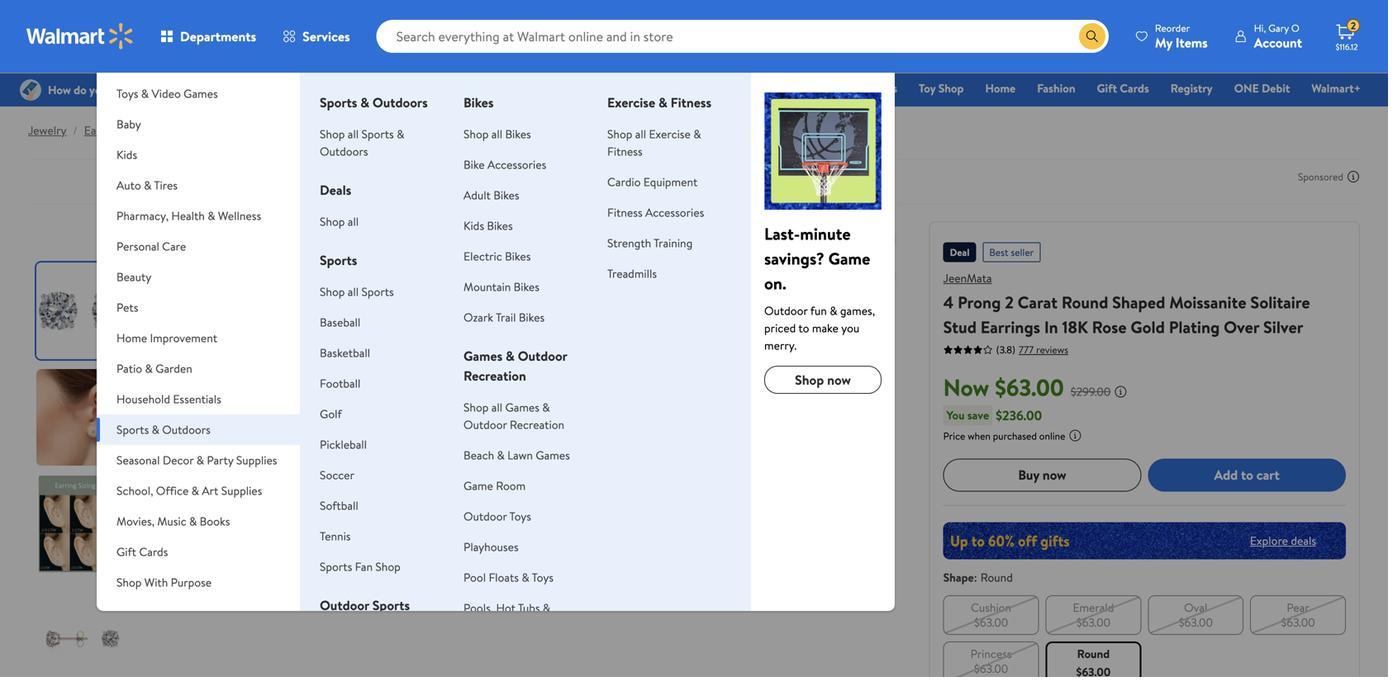 Task type: vqa. For each thing, say whether or not it's contained in the screenshot.
the top Kids
yes



Task type: describe. For each thing, give the bounding box(es) containing it.
all for exercise & fitness
[[636, 126, 647, 142]]

cards for gift cards link
[[1121, 80, 1150, 96]]

& inside shop all games & outdoor recreation
[[543, 400, 550, 416]]

ozark trail bikes
[[464, 310, 545, 326]]

home link
[[978, 79, 1024, 97]]

essentials inside dropdown button
[[173, 391, 221, 408]]

home, furniture & appliances button
[[97, 48, 300, 79]]

wellness
[[218, 208, 261, 224]]

services
[[303, 27, 350, 45]]

game room link
[[464, 478, 526, 494]]

one debit
[[1235, 80, 1291, 96]]

games inside games & outdoor recreation
[[464, 347, 503, 365]]

art
[[202, 483, 219, 499]]

shop with purpose
[[117, 575, 212, 591]]

home, furniture & appliances
[[117, 55, 266, 71]]

bikes up trail
[[514, 279, 540, 295]]

last-
[[765, 222, 800, 246]]

basketball link
[[320, 345, 370, 361]]

search icon image
[[1086, 30, 1099, 43]]

bike accessories
[[464, 157, 547, 173]]

earrings inside jeenmata 4 prong 2 carat round shaped moissanite solitaire stud earrings in 18k rose gold plating over silver
[[981, 316, 1041, 339]]

& inside shop all exercise & fitness
[[694, 126, 701, 142]]

sports & outdoors inside dropdown button
[[117, 422, 211, 438]]

0 horizontal spatial game
[[464, 478, 493, 494]]

decor
[[163, 453, 194, 469]]

accessories for fitness accessories
[[646, 205, 705, 221]]

beach
[[464, 448, 494, 464]]

recreation inside shop all games & outdoor recreation
[[510, 417, 565, 433]]

& inside last-minute savings? game on. outdoor fun & games, priced to make you merry.
[[830, 303, 838, 319]]

jeenmata
[[944, 270, 993, 286]]

shop all link
[[320, 214, 359, 230]]

seasonal decor & party supplies button
[[97, 446, 300, 476]]

sports inside dropdown button
[[117, 422, 149, 438]]

round button
[[1046, 642, 1142, 678]]

gold
[[1131, 316, 1166, 339]]

1 horizontal spatial toys
[[510, 509, 531, 525]]

equipment
[[644, 174, 698, 190]]

seasonal
[[117, 453, 160, 469]]

pickleball
[[320, 437, 367, 453]]

ad disclaimer and feedback image
[[1348, 170, 1361, 184]]

$63.00 for pear $63.00
[[1282, 615, 1316, 631]]

strength training link
[[608, 235, 693, 251]]

outdoor inside shop all games & outdoor recreation
[[464, 417, 507, 433]]

mountain
[[464, 279, 511, 295]]

registry link
[[1164, 79, 1221, 97]]

electric bikes
[[464, 248, 531, 265]]

strength
[[608, 235, 652, 251]]

pickleball link
[[320, 437, 367, 453]]

1 vertical spatial round
[[981, 570, 1013, 586]]

shop for shop all exercise & fitness
[[608, 126, 633, 142]]

finder
[[687, 80, 719, 96]]

2 horizontal spatial outdoors
[[373, 93, 428, 112]]

best
[[990, 246, 1009, 260]]

outdoors inside shop all sports & outdoors
[[320, 143, 368, 160]]

game inside last-minute savings? game on. outdoor fun & games, priced to make you merry.
[[829, 247, 871, 270]]

outdoor up playhouses link at the bottom of page
[[464, 509, 507, 525]]

electric bikes link
[[464, 248, 531, 265]]

bikes up the electric bikes
[[487, 218, 513, 234]]

(3.8)
[[997, 343, 1016, 357]]

shop for shop all
[[320, 214, 345, 230]]

hi, gary o account
[[1255, 21, 1303, 52]]

shop for shop with purpose
[[117, 575, 142, 591]]

shape list
[[941, 593, 1350, 678]]

garden
[[156, 361, 192, 377]]

Walmart Site-Wide search field
[[377, 20, 1109, 53]]

personal care
[[117, 239, 186, 255]]

solitaire
[[1251, 291, 1311, 314]]

legal information image
[[1069, 429, 1082, 442]]

shop for shop now
[[795, 371, 824, 389]]

all down deals
[[348, 214, 359, 230]]

registry
[[1171, 80, 1213, 96]]

merry.
[[765, 338, 797, 354]]

you
[[842, 320, 860, 336]]

toys & video games button
[[97, 79, 300, 109]]

games & outdoor recreation
[[464, 347, 568, 385]]

shop now
[[795, 371, 851, 389]]

sports & outdoors image
[[765, 93, 882, 210]]

games,
[[841, 303, 876, 319]]

learn more about strikethrough prices image
[[1115, 385, 1128, 399]]

gift for gift cards dropdown button
[[117, 544, 136, 561]]

soccer
[[320, 467, 355, 484]]

gift cards for gift cards link
[[1098, 80, 1150, 96]]

pharmacy,
[[117, 208, 169, 224]]

christmas
[[741, 80, 792, 96]]

kids for kids bikes
[[464, 218, 484, 234]]

pools, hot tubs & supplies
[[464, 601, 551, 634]]

to inside button
[[1242, 466, 1254, 484]]

auto
[[117, 177, 141, 193]]

kids button
[[97, 140, 300, 170]]

tubs
[[518, 601, 540, 617]]

gift cards link
[[1090, 79, 1157, 97]]

kids bikes
[[464, 218, 513, 234]]

toy shop link
[[912, 79, 972, 97]]

ozark
[[464, 310, 494, 326]]

outdoors inside dropdown button
[[162, 422, 211, 438]]

up to sixty percent off deals. shop now. image
[[944, 523, 1347, 560]]

cardio equipment
[[608, 174, 698, 190]]

fan
[[355, 559, 373, 575]]

playhouses link
[[464, 539, 519, 556]]

outdoor down the sports fan shop link
[[320, 597, 369, 615]]

bikes up the shop all bikes
[[464, 93, 494, 112]]

$63.00 for now $63.00
[[995, 372, 1065, 404]]

$63.00 for cushion $63.00
[[975, 615, 1009, 631]]

bike accessories link
[[464, 157, 547, 173]]

now for shop now
[[828, 371, 851, 389]]

cards for gift cards dropdown button
[[139, 544, 168, 561]]

beach & lawn games
[[464, 448, 570, 464]]

toy shop
[[919, 80, 964, 96]]

emerald $63.00
[[1073, 600, 1115, 631]]

school, office & art supplies button
[[97, 476, 300, 507]]

books
[[200, 514, 230, 530]]

fitness accessories link
[[608, 205, 705, 221]]

gift for the gift finder link
[[664, 80, 684, 96]]

adult bikes link
[[464, 187, 520, 203]]

& inside dropdown button
[[202, 55, 210, 71]]

deal
[[950, 246, 970, 260]]

shop all games & outdoor recreation link
[[464, 400, 565, 433]]

emerald
[[1073, 600, 1115, 616]]

shop right christmas
[[795, 80, 820, 96]]

games right lawn
[[536, 448, 570, 464]]

exercise & fitness
[[608, 93, 712, 112]]

household essentials button
[[97, 384, 300, 415]]

care
[[162, 239, 186, 255]]

mountain bikes link
[[464, 279, 540, 295]]

purpose
[[171, 575, 212, 591]]

home improvement button
[[97, 323, 300, 354]]

appliances
[[212, 55, 266, 71]]

2 / from the left
[[132, 122, 136, 138]]

bikes up "mountain bikes"
[[505, 248, 531, 265]]

$63.00 for princess $63.00
[[975, 661, 1009, 677]]

o
[[1292, 21, 1300, 35]]

supplies for seasonal decor & party supplies
[[236, 453, 277, 469]]

games inside dropdown button
[[184, 86, 218, 102]]

shop all sports link
[[320, 284, 394, 300]]

training
[[654, 235, 693, 251]]

outdoor inside games & outdoor recreation
[[518, 347, 568, 365]]

bike
[[464, 157, 485, 173]]

shop all sports
[[320, 284, 394, 300]]

shop for shop all games & outdoor recreation
[[464, 400, 489, 416]]

you save $236.00
[[947, 407, 1043, 425]]

4
[[944, 291, 954, 314]]

shop for shop all sports & outdoors
[[320, 126, 345, 142]]

items
[[1176, 33, 1208, 52]]

home for home
[[986, 80, 1016, 96]]



Task type: locate. For each thing, give the bounding box(es) containing it.
fashion
[[1038, 80, 1076, 96]]

shop right the toy
[[939, 80, 964, 96]]

0 vertical spatial recreation
[[464, 367, 526, 385]]

toys down room
[[510, 509, 531, 525]]

home for home improvement
[[117, 330, 147, 346]]

1 horizontal spatial outdoors
[[320, 143, 368, 160]]

& inside pools, hot tubs & supplies
[[543, 601, 551, 617]]

football
[[320, 376, 361, 392]]

0 horizontal spatial outdoors
[[162, 422, 211, 438]]

1 horizontal spatial earrings
[[981, 316, 1041, 339]]

gift cards for gift cards dropdown button
[[117, 544, 168, 561]]

shop up beach
[[464, 400, 489, 416]]

0 vertical spatial to
[[799, 320, 810, 336]]

cards
[[1121, 80, 1150, 96], [139, 544, 168, 561]]

1 vertical spatial 2
[[1005, 291, 1014, 314]]

1 vertical spatial essentials
[[173, 391, 221, 408]]

recreation up shop all games & outdoor recreation
[[464, 367, 526, 385]]

supplies right art
[[221, 483, 262, 499]]

princess
[[971, 646, 1012, 662]]

toys up the baby
[[117, 86, 138, 102]]

0 horizontal spatial accessories
[[488, 157, 547, 173]]

0 horizontal spatial cards
[[139, 544, 168, 561]]

over
[[1224, 316, 1260, 339]]

1 horizontal spatial sports & outdoors
[[320, 93, 428, 112]]

outdoor up priced
[[765, 303, 808, 319]]

gift finder
[[664, 80, 719, 96]]

all down exercise & fitness
[[636, 126, 647, 142]]

now right buy
[[1043, 466, 1067, 484]]

to inside last-minute savings? game on. outdoor fun & games, priced to make you merry.
[[799, 320, 810, 336]]

trail
[[496, 310, 516, 326]]

essentials right grocery
[[593, 80, 642, 96]]

buy now
[[1019, 466, 1067, 484]]

all for sports
[[348, 284, 359, 300]]

gift for gift cards link
[[1098, 80, 1118, 96]]

now for buy now
[[1043, 466, 1067, 484]]

1 vertical spatial kids
[[464, 218, 484, 234]]

0 vertical spatial toys
[[117, 86, 138, 102]]

0 vertical spatial home
[[986, 80, 1016, 96]]

in
[[1045, 316, 1059, 339]]

round inside the round button
[[1078, 646, 1110, 662]]

outdoors up deals
[[320, 143, 368, 160]]

1 horizontal spatial to
[[1242, 466, 1254, 484]]

0 horizontal spatial kids
[[117, 147, 137, 163]]

oval $63.00
[[1179, 600, 1214, 631]]

patio
[[117, 361, 142, 377]]

2 vertical spatial supplies
[[464, 618, 505, 634]]

& inside shop all sports & outdoors
[[397, 126, 405, 142]]

pool floats & toys link
[[464, 570, 554, 586]]

shop all sports & outdoors link
[[320, 126, 405, 160]]

home,
[[117, 55, 150, 71]]

shop down deals
[[320, 214, 345, 230]]

pear $63.00
[[1282, 600, 1316, 631]]

fitness inside shop all exercise & fitness
[[608, 143, 643, 160]]

recreation up lawn
[[510, 417, 565, 433]]

2 horizontal spatial gift
[[1098, 80, 1118, 96]]

0 horizontal spatial earrings
[[84, 122, 125, 138]]

shop up deals
[[320, 126, 345, 142]]

2 vertical spatial outdoors
[[162, 422, 211, 438]]

services button
[[270, 17, 363, 56]]

grocery & essentials
[[539, 80, 642, 96]]

1 horizontal spatial now
[[1043, 466, 1067, 484]]

$63.00 for emerald $63.00
[[1077, 615, 1111, 631]]

2 left carat
[[1005, 291, 1014, 314]]

all for games & outdoor recreation
[[492, 400, 503, 416]]

$63.00 inside emerald $63.00
[[1077, 615, 1111, 631]]

princess $63.00
[[971, 646, 1012, 677]]

1 vertical spatial toys
[[510, 509, 531, 525]]

pool floats & toys
[[464, 570, 554, 586]]

1 vertical spatial exercise
[[649, 126, 691, 142]]

1 / from the left
[[73, 122, 78, 138]]

game down beach
[[464, 478, 493, 494]]

buy now button
[[944, 459, 1142, 492]]

0 horizontal spatial /
[[73, 122, 78, 138]]

patio & garden
[[117, 361, 192, 377]]

save
[[968, 407, 990, 423]]

1 vertical spatial fitness
[[608, 143, 643, 160]]

gift cards inside dropdown button
[[117, 544, 168, 561]]

&
[[202, 55, 210, 71], [582, 80, 590, 96], [141, 86, 149, 102], [361, 93, 370, 112], [659, 93, 668, 112], [397, 126, 405, 142], [694, 126, 701, 142], [144, 177, 152, 193], [208, 208, 215, 224], [830, 303, 838, 319], [506, 347, 515, 365], [145, 361, 153, 377], [543, 400, 550, 416], [152, 422, 160, 438], [497, 448, 505, 464], [197, 453, 204, 469], [192, 483, 199, 499], [189, 514, 197, 530], [522, 570, 530, 586], [543, 601, 551, 617]]

game down minute
[[829, 247, 871, 270]]

kids down the adult
[[464, 218, 484, 234]]

to left make
[[799, 320, 810, 336]]

to left cart
[[1242, 466, 1254, 484]]

2
[[1351, 19, 1357, 33], [1005, 291, 1014, 314]]

games inside shop all games & outdoor recreation
[[505, 400, 540, 416]]

fitness up cardio
[[608, 143, 643, 160]]

outdoor up beach
[[464, 417, 507, 433]]

cards inside dropdown button
[[139, 544, 168, 561]]

/ right jewelry link
[[73, 122, 78, 138]]

exercise
[[608, 93, 656, 112], [649, 126, 691, 142]]

gift cards down search icon
[[1098, 80, 1150, 96]]

outdoors
[[373, 93, 428, 112], [320, 143, 368, 160], [162, 422, 211, 438]]

sports & outdoors up shop all sports & outdoors link in the left top of the page
[[320, 93, 428, 112]]

purchased
[[993, 429, 1037, 443]]

1 horizontal spatial home
[[986, 80, 1016, 96]]

lawn
[[508, 448, 533, 464]]

shop up baseball
[[320, 284, 345, 300]]

0 vertical spatial gift cards
[[1098, 80, 1150, 96]]

all up bike accessories link
[[492, 126, 503, 142]]

gift cards down 'movies,'
[[117, 544, 168, 561]]

essentials down patio & garden dropdown button
[[173, 391, 221, 408]]

gift
[[664, 80, 684, 96], [1098, 80, 1118, 96], [117, 544, 136, 561]]

supplies down pools,
[[464, 618, 505, 634]]

outdoor inside last-minute savings? game on. outdoor fun & games, priced to make you merry.
[[765, 303, 808, 319]]

fitness down cardio
[[608, 205, 643, 221]]

tires
[[154, 177, 178, 193]]

shop inside shop all exercise & fitness
[[608, 126, 633, 142]]

0 vertical spatial fitness
[[671, 93, 712, 112]]

2 horizontal spatial toys
[[532, 570, 554, 586]]

accessories for bike accessories
[[488, 157, 547, 173]]

kids for kids
[[117, 147, 137, 163]]

$63.00 inside princess $63.00
[[975, 661, 1009, 677]]

fitness
[[671, 93, 712, 112], [608, 143, 643, 160], [608, 205, 643, 221]]

fitness up the "shop all exercise & fitness" link
[[671, 93, 712, 112]]

add
[[1215, 466, 1239, 484]]

2 vertical spatial round
[[1078, 646, 1110, 662]]

shop for shop all bikes
[[464, 126, 489, 142]]

shop inside shop all sports & outdoors
[[320, 126, 345, 142]]

now down you
[[828, 371, 851, 389]]

shop for shop all sports
[[320, 284, 345, 300]]

recreation inside games & outdoor recreation
[[464, 367, 526, 385]]

exercise up the "shop all exercise & fitness" link
[[608, 93, 656, 112]]

$63.00 inside the cushion $63.00
[[975, 615, 1009, 631]]

0 horizontal spatial sports & outdoors
[[117, 422, 211, 438]]

movies, music & books
[[117, 514, 230, 530]]

now
[[944, 372, 990, 404]]

cards up with
[[139, 544, 168, 561]]

round inside jeenmata 4 prong 2 carat round shaped moissanite solitaire stud earrings in 18k rose gold plating over silver
[[1062, 291, 1109, 314]]

1 vertical spatial sports & outdoors
[[117, 422, 211, 438]]

when
[[968, 429, 991, 443]]

1 vertical spatial game
[[464, 478, 493, 494]]

adult bikes
[[464, 187, 520, 203]]

Search search field
[[377, 20, 1109, 53]]

baseball
[[320, 315, 361, 331]]

shop left with
[[117, 575, 142, 591]]

1 vertical spatial now
[[1043, 466, 1067, 484]]

0 vertical spatial now
[[828, 371, 851, 389]]

home inside dropdown button
[[117, 330, 147, 346]]

0 vertical spatial supplies
[[236, 453, 277, 469]]

bikes right the adult
[[494, 187, 520, 203]]

0 horizontal spatial to
[[799, 320, 810, 336]]

round up 18k
[[1062, 291, 1109, 314]]

0 vertical spatial essentials
[[593, 80, 642, 96]]

4 prong 2 carat round shaped moissanite solitaire stud earrings in 18k rose gold plating over silver - image 2 of 5 image
[[36, 370, 133, 466]]

sports
[[320, 93, 357, 112], [362, 126, 394, 142], [320, 251, 357, 270], [362, 284, 394, 300], [117, 422, 149, 438], [320, 559, 352, 575], [373, 597, 410, 615]]

0 vertical spatial outdoors
[[373, 93, 428, 112]]

1 vertical spatial to
[[1242, 466, 1254, 484]]

all inside shop all sports & outdoors
[[348, 126, 359, 142]]

1 vertical spatial accessories
[[646, 205, 705, 221]]

0 vertical spatial sports & outdoors
[[320, 93, 428, 112]]

sponsored
[[1299, 170, 1344, 184]]

gary
[[1269, 21, 1290, 35]]

gift cards button
[[97, 537, 300, 568]]

sports & outdoors button
[[97, 415, 300, 446]]

priced
[[765, 320, 796, 336]]

now inside buy now button
[[1043, 466, 1067, 484]]

reorder
[[1156, 21, 1191, 35]]

all inside shop all games & outdoor recreation
[[492, 400, 503, 416]]

0 vertical spatial accessories
[[488, 157, 547, 173]]

:
[[974, 570, 978, 586]]

baby
[[117, 116, 141, 132]]

games down games & outdoor recreation
[[505, 400, 540, 416]]

treadmills
[[608, 266, 657, 282]]

kids up auto
[[117, 147, 137, 163]]

0 vertical spatial earrings
[[84, 122, 125, 138]]

1 vertical spatial recreation
[[510, 417, 565, 433]]

sports inside shop all sports & outdoors
[[362, 126, 394, 142]]

games down home, furniture & appliances dropdown button
[[184, 86, 218, 102]]

home up patio
[[117, 330, 147, 346]]

oval
[[1185, 600, 1208, 616]]

1 horizontal spatial /
[[132, 122, 136, 138]]

1 horizontal spatial essentials
[[593, 80, 642, 96]]

golf link
[[320, 406, 342, 422]]

exercise inside shop all exercise & fitness
[[649, 126, 691, 142]]

baseball link
[[320, 315, 361, 331]]

gift right fashion
[[1098, 80, 1118, 96]]

stud
[[944, 316, 977, 339]]

1 horizontal spatial accessories
[[646, 205, 705, 221]]

0 horizontal spatial home
[[117, 330, 147, 346]]

outdoors up shop all sports & outdoors
[[373, 93, 428, 112]]

beach & lawn games link
[[464, 448, 570, 464]]

beauty button
[[97, 262, 300, 293]]

floats
[[489, 570, 519, 586]]

patio & garden button
[[97, 354, 300, 384]]

all up baseball
[[348, 284, 359, 300]]

gift left finder
[[664, 80, 684, 96]]

bikes right trail
[[519, 310, 545, 326]]

beauty
[[117, 269, 152, 285]]

silver
[[1264, 316, 1304, 339]]

1 horizontal spatial gift cards
[[1098, 80, 1150, 96]]

reorder my items
[[1156, 21, 1208, 52]]

4 prong 2 carat round shaped moissanite solitaire stud earrings in 18k rose gold plating over silver - image 1 of 5 image
[[36, 263, 133, 360]]

0 vertical spatial exercise
[[608, 93, 656, 112]]

home left fashion "link"
[[986, 80, 1016, 96]]

& inside 'dropdown button'
[[144, 177, 152, 193]]

4 prong 2 carat round shaped moissanite solitaire stud earrings in 18k rose gold plating over silver - image 3 of 5 image
[[36, 476, 133, 573]]

gift inside gift cards link
[[1098, 80, 1118, 96]]

adult
[[464, 187, 491, 203]]

round down emerald $63.00
[[1078, 646, 1110, 662]]

sports & outdoors down household essentials
[[117, 422, 211, 438]]

0 horizontal spatial gift cards
[[117, 544, 168, 561]]

grocery & essentials link
[[532, 79, 650, 97]]

tennis
[[320, 529, 351, 545]]

pets button
[[97, 293, 300, 323]]

exercise down exercise & fitness
[[649, 126, 691, 142]]

1 vertical spatial gift cards
[[117, 544, 168, 561]]

earrings right jewelry link
[[84, 122, 125, 138]]

walmart image
[[26, 23, 134, 50]]

1 vertical spatial earrings
[[981, 316, 1041, 339]]

4 prong 2 carat round shaped moissanite solitaire stud earrings in 18k rose gold plating over silver - image 4 of 5 image
[[36, 583, 133, 678]]

0 vertical spatial game
[[829, 247, 871, 270]]

hot
[[496, 601, 516, 617]]

0 vertical spatial round
[[1062, 291, 1109, 314]]

cards left registry link
[[1121, 80, 1150, 96]]

gift inside gift cards dropdown button
[[117, 544, 136, 561]]

2 inside jeenmata 4 prong 2 carat round shaped moissanite solitaire stud earrings in 18k rose gold plating over silver
[[1005, 291, 1014, 314]]

1 horizontal spatial 2
[[1351, 19, 1357, 33]]

now inside the shop now link
[[828, 371, 851, 389]]

jewelry
[[28, 122, 67, 138]]

1 vertical spatial outdoors
[[320, 143, 368, 160]]

bikes up bike accessories link
[[505, 126, 531, 142]]

1 vertical spatial home
[[117, 330, 147, 346]]

0 vertical spatial cards
[[1121, 80, 1150, 96]]

account
[[1255, 33, 1303, 52]]

0 vertical spatial 2
[[1351, 19, 1357, 33]]

accessories down the shop all bikes
[[488, 157, 547, 173]]

1 vertical spatial supplies
[[221, 483, 262, 499]]

improvement
[[150, 330, 217, 346]]

outdoors up decor
[[162, 422, 211, 438]]

games down ozark
[[464, 347, 503, 365]]

shop up cardio
[[608, 126, 633, 142]]

gift finder link
[[656, 79, 727, 97]]

shop inside dropdown button
[[117, 575, 142, 591]]

softball link
[[320, 498, 359, 514]]

strength training
[[608, 235, 693, 251]]

cardio
[[608, 174, 641, 190]]

all inside shop all exercise & fitness
[[636, 126, 647, 142]]

party
[[207, 453, 234, 469]]

all up deals
[[348, 126, 359, 142]]

0 horizontal spatial essentials
[[173, 391, 221, 408]]

/ right earrings link
[[132, 122, 136, 138]]

christmas shop link
[[734, 79, 828, 97]]

shop right fan
[[376, 559, 401, 575]]

shop up bike
[[464, 126, 489, 142]]

0 horizontal spatial gift
[[117, 544, 136, 561]]

supplies right party
[[236, 453, 277, 469]]

shop all bikes link
[[464, 126, 531, 142]]

supplies inside pools, hot tubs & supplies
[[464, 618, 505, 634]]

all down games & outdoor recreation
[[492, 400, 503, 416]]

fashion link
[[1030, 79, 1083, 97]]

$63.00 for oval $63.00
[[1179, 615, 1214, 631]]

1 horizontal spatial game
[[829, 247, 871, 270]]

accessories up 'training'
[[646, 205, 705, 221]]

toys up tubs
[[532, 570, 554, 586]]

football link
[[320, 376, 361, 392]]

music
[[157, 514, 187, 530]]

2 vertical spatial toys
[[532, 570, 554, 586]]

0 horizontal spatial 2
[[1005, 291, 1014, 314]]

supplies for pools, hot tubs & supplies
[[464, 618, 505, 634]]

gift down 'movies,'
[[117, 544, 136, 561]]

& inside games & outdoor recreation
[[506, 347, 515, 365]]

video
[[152, 86, 181, 102]]

supplies for school, office & art supplies
[[221, 483, 262, 499]]

kids inside kids 'dropdown button'
[[117, 147, 137, 163]]

1 horizontal spatial cards
[[1121, 80, 1150, 96]]

1 horizontal spatial gift
[[664, 80, 684, 96]]

0 horizontal spatial now
[[828, 371, 851, 389]]

shop down merry. on the right
[[795, 371, 824, 389]]

0 horizontal spatial toys
[[117, 86, 138, 102]]

1 vertical spatial cards
[[139, 544, 168, 561]]

cardio equipment link
[[608, 174, 698, 190]]

2 up $116.12
[[1351, 19, 1357, 33]]

shop all exercise & fitness link
[[608, 126, 701, 160]]

toys inside dropdown button
[[117, 86, 138, 102]]

outdoor down ozark trail bikes
[[518, 347, 568, 365]]

2 vertical spatial fitness
[[608, 205, 643, 221]]

earrings up (3.8) on the right bottom
[[981, 316, 1041, 339]]

shop inside shop all games & outdoor recreation
[[464, 400, 489, 416]]

seasonal decor & party supplies
[[117, 453, 277, 469]]

round right :
[[981, 570, 1013, 586]]

all for bikes
[[492, 126, 503, 142]]

cushion
[[971, 600, 1012, 616]]

0 vertical spatial kids
[[117, 147, 137, 163]]

1 horizontal spatial kids
[[464, 218, 484, 234]]



